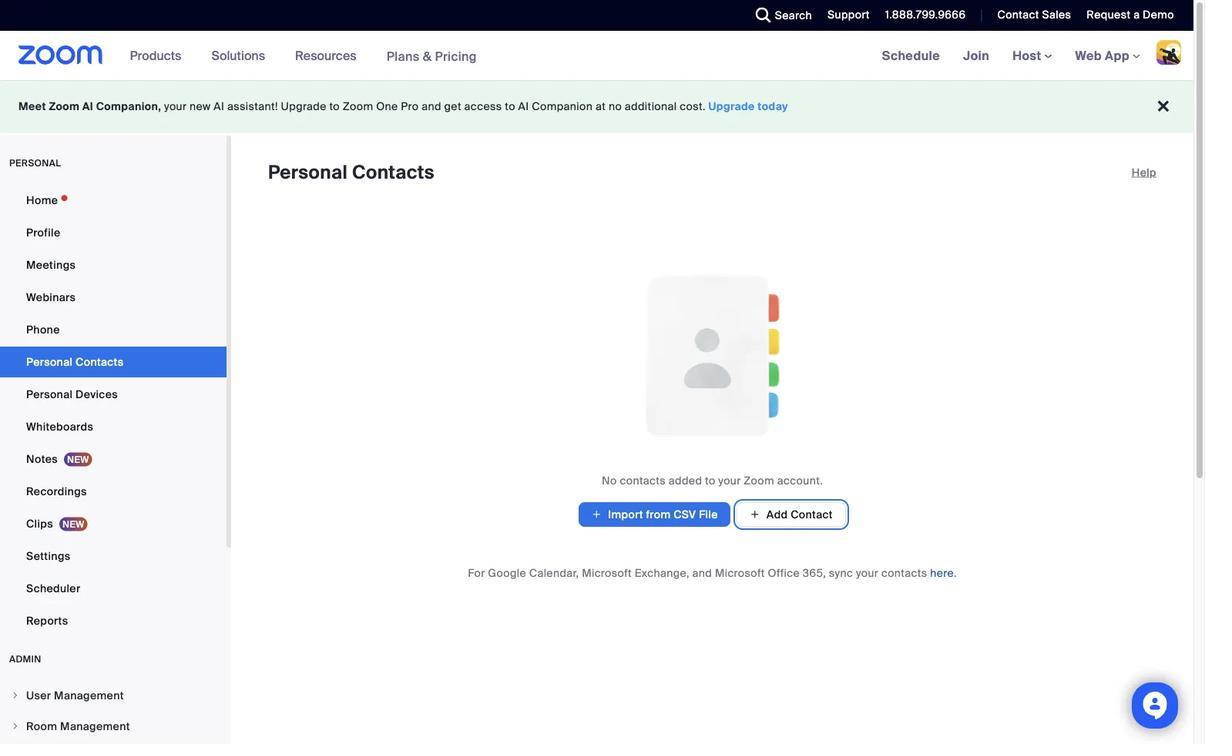 Task type: locate. For each thing, give the bounding box(es) containing it.
companion,
[[96, 99, 161, 114]]

companion
[[532, 99, 593, 114]]

added
[[669, 474, 702, 488]]

upgrade down product information navigation
[[281, 99, 326, 114]]

ai
[[82, 99, 93, 114], [214, 99, 224, 114], [518, 99, 529, 114]]

0 horizontal spatial contacts
[[620, 474, 666, 488]]

0 horizontal spatial upgrade
[[281, 99, 326, 114]]

0 vertical spatial contacts
[[620, 474, 666, 488]]

csv
[[674, 507, 696, 522]]

1 horizontal spatial contacts
[[881, 566, 927, 580]]

management inside user management menu item
[[54, 688, 124, 703]]

your
[[164, 99, 187, 114], [718, 474, 741, 488], [856, 566, 879, 580]]

1 horizontal spatial to
[[505, 99, 515, 114]]

to
[[329, 99, 340, 114], [505, 99, 515, 114], [705, 474, 716, 488]]

to right access
[[505, 99, 515, 114]]

1 vertical spatial management
[[60, 719, 130, 734]]

0 vertical spatial contact
[[997, 8, 1039, 22]]

meetings navigation
[[870, 31, 1194, 81]]

resources button
[[295, 31, 363, 80]]

right image left user
[[11, 691, 20, 700]]

room management
[[26, 719, 130, 734]]

home link
[[0, 185, 227, 216]]

1.888.799.9666 button
[[874, 0, 970, 31], [885, 8, 966, 22]]

1 horizontal spatial contacts
[[352, 161, 435, 185]]

profile
[[26, 225, 60, 240]]

management up room management
[[54, 688, 124, 703]]

settings
[[26, 549, 71, 563]]

0 horizontal spatial and
[[422, 99, 441, 114]]

plans & pricing
[[387, 48, 477, 64]]

zoom right the meet
[[49, 99, 80, 114]]

and right exchange,
[[692, 566, 712, 580]]

ai left companion
[[518, 99, 529, 114]]

1 vertical spatial right image
[[11, 722, 20, 731]]

1 horizontal spatial your
[[718, 474, 741, 488]]

resources
[[295, 47, 356, 64]]

pricing
[[435, 48, 477, 64]]

1 ai from the left
[[82, 99, 93, 114]]

and
[[422, 99, 441, 114], [692, 566, 712, 580]]

banner
[[0, 31, 1194, 81]]

no contacts added to your zoom account.
[[602, 474, 823, 488]]

your left new
[[164, 99, 187, 114]]

user management menu item
[[0, 681, 227, 710]]

join
[[963, 47, 989, 64]]

microsoft right calendar,
[[582, 566, 632, 580]]

2 right image from the top
[[11, 722, 20, 731]]

help link
[[1132, 160, 1157, 185]]

2 horizontal spatial ai
[[518, 99, 529, 114]]

right image for user management
[[11, 691, 20, 700]]

home
[[26, 193, 58, 207]]

zoom up add
[[744, 474, 774, 488]]

ai left companion,
[[82, 99, 93, 114]]

right image for room management
[[11, 722, 20, 731]]

whiteboards link
[[0, 411, 227, 442]]

contact inside button
[[791, 507, 833, 522]]

contacts
[[352, 161, 435, 185], [76, 355, 124, 369]]

management for user management
[[54, 688, 124, 703]]

phone
[[26, 322, 60, 337]]

personal contacts link
[[0, 347, 227, 378]]

web
[[1075, 47, 1102, 64]]

0 vertical spatial personal contacts
[[268, 161, 435, 185]]

personal for personal contacts link
[[26, 355, 73, 369]]

2 horizontal spatial your
[[856, 566, 879, 580]]

host
[[1013, 47, 1045, 64]]

zoom left one
[[343, 99, 373, 114]]

settings link
[[0, 541, 227, 572]]

0 vertical spatial contacts
[[352, 161, 435, 185]]

management inside the room management menu item
[[60, 719, 130, 734]]

calendar,
[[529, 566, 579, 580]]

1 right image from the top
[[11, 691, 20, 700]]

admin
[[9, 653, 41, 665]]

plans & pricing link
[[387, 48, 477, 64], [387, 48, 477, 64]]

1 horizontal spatial and
[[692, 566, 712, 580]]

your right sync
[[856, 566, 879, 580]]

request
[[1087, 8, 1131, 22]]

to right added at the right of the page
[[705, 474, 716, 488]]

recordings link
[[0, 476, 227, 507]]

meet
[[18, 99, 46, 114]]

1 horizontal spatial personal contacts
[[268, 161, 435, 185]]

user management
[[26, 688, 124, 703]]

2 vertical spatial your
[[856, 566, 879, 580]]

products button
[[130, 31, 188, 80]]

1 vertical spatial your
[[718, 474, 741, 488]]

1 vertical spatial contact
[[791, 507, 833, 522]]

add image inside import from csv file button
[[591, 507, 602, 522]]

support link
[[816, 0, 874, 31], [828, 8, 870, 22]]

contacts left here link
[[881, 566, 927, 580]]

schedule link
[[870, 31, 952, 80]]

right image inside user management menu item
[[11, 691, 20, 700]]

0 horizontal spatial personal contacts
[[26, 355, 124, 369]]

0 vertical spatial management
[[54, 688, 124, 703]]

contact sales
[[997, 8, 1071, 22]]

right image inside the room management menu item
[[11, 722, 20, 731]]

contact right add
[[791, 507, 833, 522]]

contacts down one
[[352, 161, 435, 185]]

0 vertical spatial and
[[422, 99, 441, 114]]

contact sales link
[[986, 0, 1075, 31], [997, 8, 1071, 22]]

personal
[[268, 161, 348, 185], [26, 355, 73, 369], [26, 387, 73, 401]]

add image
[[591, 507, 602, 522], [750, 508, 760, 522]]

request a demo
[[1087, 8, 1174, 22]]

contacts right no
[[620, 474, 666, 488]]

add image left add
[[750, 508, 760, 522]]

add image inside button
[[750, 508, 760, 522]]

0 horizontal spatial to
[[329, 99, 340, 114]]

1 vertical spatial contacts
[[76, 355, 124, 369]]

profile picture image
[[1157, 40, 1181, 65]]

your inside meet zoom ai companion, footer
[[164, 99, 187, 114]]

1 horizontal spatial ai
[[214, 99, 224, 114]]

ai right new
[[214, 99, 224, 114]]

0 vertical spatial your
[[164, 99, 187, 114]]

right image left room on the left bottom of page
[[11, 722, 20, 731]]

add image left import
[[591, 507, 602, 522]]

contacts up devices
[[76, 355, 124, 369]]

0 horizontal spatial contacts
[[76, 355, 124, 369]]

your for to
[[718, 474, 741, 488]]

personal
[[9, 157, 61, 169]]

1 horizontal spatial upgrade
[[709, 99, 755, 114]]

product information navigation
[[118, 31, 488, 81]]

search
[[775, 8, 812, 22]]

1 vertical spatial personal
[[26, 355, 73, 369]]

right image
[[11, 691, 20, 700], [11, 722, 20, 731]]

1 horizontal spatial zoom
[[343, 99, 373, 114]]

add contact
[[767, 507, 833, 522]]

upgrade right cost.
[[709, 99, 755, 114]]

1 vertical spatial contacts
[[881, 566, 927, 580]]

notes link
[[0, 444, 227, 475]]

personal contacts up personal devices
[[26, 355, 124, 369]]

0 horizontal spatial contact
[[791, 507, 833, 522]]

0 horizontal spatial microsoft
[[582, 566, 632, 580]]

contact left sales
[[997, 8, 1039, 22]]

and left get
[[422, 99, 441, 114]]

import from csv file
[[608, 507, 718, 522]]

webinars
[[26, 290, 76, 304]]

scheduler link
[[0, 573, 227, 604]]

microsoft
[[582, 566, 632, 580], [715, 566, 765, 580]]

0 horizontal spatial your
[[164, 99, 187, 114]]

solutions button
[[211, 31, 272, 80]]

0 horizontal spatial ai
[[82, 99, 93, 114]]

your for companion,
[[164, 99, 187, 114]]

to down resources dropdown button
[[329, 99, 340, 114]]

banner containing products
[[0, 31, 1194, 81]]

room
[[26, 719, 57, 734]]

personal contacts down one
[[268, 161, 435, 185]]

1 horizontal spatial add image
[[750, 508, 760, 522]]

your right added at the right of the page
[[718, 474, 741, 488]]

help
[[1132, 165, 1157, 180]]

2 vertical spatial personal
[[26, 387, 73, 401]]

one
[[376, 99, 398, 114]]

0 vertical spatial right image
[[11, 691, 20, 700]]

webinars link
[[0, 282, 227, 313]]

1 vertical spatial personal contacts
[[26, 355, 124, 369]]

upgrade
[[281, 99, 326, 114], [709, 99, 755, 114]]

add image for add
[[750, 508, 760, 522]]

1 upgrade from the left
[[281, 99, 326, 114]]

web app
[[1075, 47, 1130, 64]]

app
[[1105, 47, 1130, 64]]

office
[[768, 566, 800, 580]]

contact
[[997, 8, 1039, 22], [791, 507, 833, 522]]

contacts
[[620, 474, 666, 488], [881, 566, 927, 580]]

microsoft left the office
[[715, 566, 765, 580]]

access
[[464, 99, 502, 114]]

1 microsoft from the left
[[582, 566, 632, 580]]

management down user management menu item on the left bottom
[[60, 719, 130, 734]]

0 horizontal spatial add image
[[591, 507, 602, 522]]

1 horizontal spatial microsoft
[[715, 566, 765, 580]]



Task type: vqa. For each thing, say whether or not it's contained in the screenshot.
1st right icon from the bottom
no



Task type: describe. For each thing, give the bounding box(es) containing it.
room management menu item
[[0, 712, 227, 741]]

meet zoom ai companion, footer
[[0, 80, 1194, 133]]

account.
[[777, 474, 823, 488]]

2 horizontal spatial zoom
[[744, 474, 774, 488]]

personal devices
[[26, 387, 118, 401]]

cost.
[[680, 99, 706, 114]]

sales
[[1042, 8, 1071, 22]]

1.888.799.9666
[[885, 8, 966, 22]]

import from csv file button
[[579, 502, 730, 527]]

assistant!
[[227, 99, 278, 114]]

0 vertical spatial personal
[[268, 161, 348, 185]]

1 horizontal spatial contact
[[997, 8, 1039, 22]]

scheduler
[[26, 581, 80, 596]]

management for room management
[[60, 719, 130, 734]]

clips link
[[0, 509, 227, 539]]

upgrade today link
[[709, 99, 788, 114]]

whiteboards
[[26, 420, 93, 434]]

&
[[423, 48, 432, 64]]

personal for personal devices link
[[26, 387, 73, 401]]

import
[[608, 507, 643, 522]]

365,
[[803, 566, 826, 580]]

here link
[[930, 566, 954, 580]]

reports link
[[0, 606, 227, 636]]

no
[[609, 99, 622, 114]]

2 horizontal spatial to
[[705, 474, 716, 488]]

personal devices link
[[0, 379, 227, 410]]

meetings
[[26, 258, 76, 272]]

join link
[[952, 31, 1001, 80]]

web app button
[[1075, 47, 1140, 64]]

today
[[758, 99, 788, 114]]

0 horizontal spatial zoom
[[49, 99, 80, 114]]

here
[[930, 566, 954, 580]]

demo
[[1143, 8, 1174, 22]]

get
[[444, 99, 461, 114]]

meet zoom ai companion, your new ai assistant! upgrade to zoom one pro and get access to ai companion at no additional cost. upgrade today
[[18, 99, 788, 114]]

sync
[[829, 566, 853, 580]]

1.888.799.9666 button up schedule
[[874, 0, 970, 31]]

user
[[26, 688, 51, 703]]

1 vertical spatial and
[[692, 566, 712, 580]]

1.888.799.9666 button up schedule link
[[885, 8, 966, 22]]

add
[[767, 507, 788, 522]]

support
[[828, 8, 870, 22]]

and inside meet zoom ai companion, footer
[[422, 99, 441, 114]]

for google calendar, microsoft exchange, and microsoft office 365, sync your contacts here .
[[468, 566, 957, 580]]

pro
[[401, 99, 419, 114]]

no
[[602, 474, 617, 488]]

zoom logo image
[[18, 45, 103, 65]]

google
[[488, 566, 526, 580]]

new
[[190, 99, 211, 114]]

products
[[130, 47, 181, 64]]

from
[[646, 507, 671, 522]]

reports
[[26, 614, 68, 628]]

personal menu menu
[[0, 185, 227, 638]]

search button
[[744, 0, 816, 31]]

phone link
[[0, 314, 227, 345]]

add image for import
[[591, 507, 602, 522]]

plans
[[387, 48, 420, 64]]

recordings
[[26, 484, 87, 499]]

personal contacts inside personal contacts link
[[26, 355, 124, 369]]

contacts inside personal contacts link
[[76, 355, 124, 369]]

2 microsoft from the left
[[715, 566, 765, 580]]

solutions
[[211, 47, 265, 64]]

notes
[[26, 452, 58, 466]]

3 ai from the left
[[518, 99, 529, 114]]

clips
[[26, 517, 53, 531]]

file
[[699, 507, 718, 522]]

host button
[[1013, 47, 1052, 64]]

2 upgrade from the left
[[709, 99, 755, 114]]

profile link
[[0, 217, 227, 248]]

exchange,
[[635, 566, 689, 580]]

add contact button
[[736, 502, 846, 527]]

schedule
[[882, 47, 940, 64]]

for
[[468, 566, 485, 580]]

a
[[1134, 8, 1140, 22]]

2 ai from the left
[[214, 99, 224, 114]]

additional
[[625, 99, 677, 114]]

.
[[954, 566, 957, 580]]

at
[[596, 99, 606, 114]]

meetings link
[[0, 250, 227, 280]]

admin menu menu
[[0, 681, 227, 744]]



